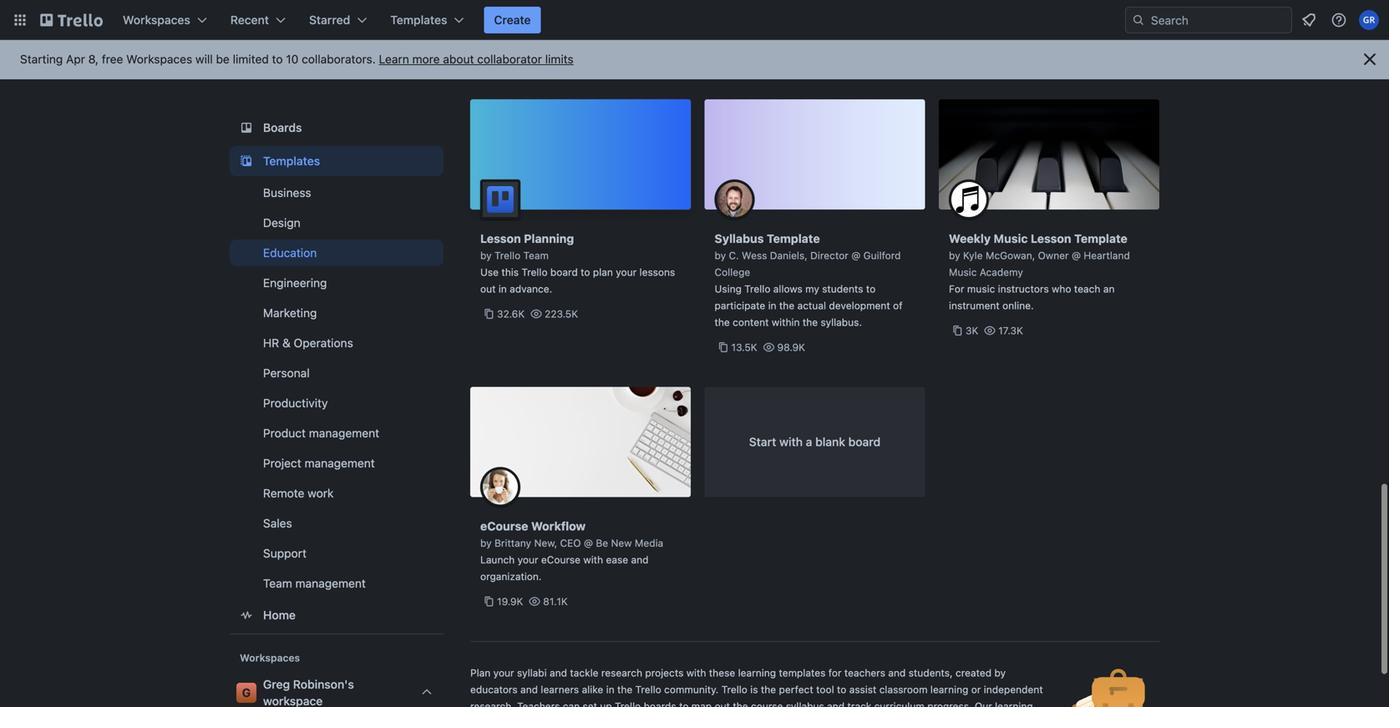 Task type: vqa. For each thing, say whether or not it's contained in the screenshot.


Task type: locate. For each thing, give the bounding box(es) containing it.
education icon image
[[1052, 663, 1160, 708]]

template inside "weekly music lesson template by kyle mcgowan, owner @ heartland music academy for music instructors who teach an instrument online."
[[1075, 232, 1128, 246]]

board down planning on the top of the page
[[551, 267, 578, 278]]

0 vertical spatial learning
[[738, 668, 776, 679]]

learning up progress.
[[931, 684, 969, 696]]

223.5k
[[545, 308, 578, 320]]

with down be
[[584, 554, 603, 566]]

teachers
[[845, 668, 886, 679]]

music up mcgowan,
[[994, 232, 1028, 246]]

1 horizontal spatial templates
[[390, 13, 447, 27]]

2 horizontal spatial @
[[1072, 250, 1081, 262]]

for
[[829, 668, 842, 679]]

limits
[[545, 52, 574, 66]]

by inside lesson planning by trello team use this trello board to plan your lessons out in advance.
[[480, 250, 492, 262]]

in inside lesson planning by trello team use this trello board to plan your lessons out in advance.
[[499, 283, 507, 295]]

limited
[[233, 52, 269, 66]]

workspace
[[263, 695, 323, 708]]

out
[[480, 283, 496, 295], [715, 701, 730, 708]]

board inside lesson planning by trello team use this trello board to plan your lessons out in advance.
[[551, 267, 578, 278]]

0 horizontal spatial in
[[499, 283, 507, 295]]

templates inside dropdown button
[[390, 13, 447, 27]]

1 vertical spatial out
[[715, 701, 730, 708]]

to right tool
[[837, 684, 847, 696]]

0 horizontal spatial learning
[[738, 668, 776, 679]]

management inside team management link
[[295, 577, 366, 591]]

1 horizontal spatial in
[[606, 684, 615, 696]]

0 horizontal spatial out
[[480, 283, 496, 295]]

brittany new, ceo @ be new media image
[[480, 468, 521, 508]]

template up daniels,
[[767, 232, 820, 246]]

0 vertical spatial board
[[551, 267, 578, 278]]

team management
[[263, 577, 366, 591]]

1 template from the left
[[767, 232, 820, 246]]

lesson up this
[[480, 232, 521, 246]]

templates up business
[[263, 154, 320, 168]]

plan
[[470, 668, 491, 679]]

management
[[309, 427, 379, 440], [305, 457, 375, 470], [295, 577, 366, 591]]

management inside product management link
[[309, 427, 379, 440]]

out inside lesson planning by trello team use this trello board to plan your lessons out in advance.
[[480, 283, 496, 295]]

@ left be
[[584, 538, 593, 549]]

with inside ecourse workflow by brittany new, ceo @ be new media launch your ecourse with ease and organization.
[[584, 554, 603, 566]]

development
[[829, 300, 891, 312]]

team down planning on the top of the page
[[524, 250, 549, 262]]

with left a
[[780, 435, 803, 449]]

0 horizontal spatial team
[[263, 577, 292, 591]]

actual
[[798, 300, 826, 312]]

template up heartland
[[1075, 232, 1128, 246]]

out down the use
[[480, 283, 496, 295]]

allows
[[774, 283, 803, 295]]

greg robinson (gregrobinson96) image
[[1359, 10, 1380, 30]]

1 vertical spatial team
[[263, 577, 292, 591]]

home
[[263, 609, 296, 623]]

an
[[1104, 283, 1115, 295]]

by up independent
[[995, 668, 1006, 679]]

2 vertical spatial workspaces
[[240, 653, 300, 664]]

by inside plan your syllabi and tackle research projects with these learning templates for teachers and students, created by educators and learners alike in the trello community. trello is the perfect tool to assist classroom learning or independent research. teachers can set up trello boards to map out the course syllabus and track curriculum progress. our learni
[[995, 668, 1006, 679]]

1 horizontal spatial with
[[687, 668, 706, 679]]

by
[[480, 250, 492, 262], [715, 250, 726, 262], [949, 250, 961, 262], [480, 538, 492, 549], [995, 668, 1006, 679]]

board image
[[236, 118, 257, 138]]

0 horizontal spatial with
[[584, 554, 603, 566]]

progress.
[[928, 701, 972, 708]]

to up the development
[[866, 283, 876, 295]]

media
[[635, 538, 664, 549]]

10
[[286, 52, 299, 66]]

learning up is
[[738, 668, 776, 679]]

workspaces down workspaces popup button
[[126, 52, 192, 66]]

more
[[412, 52, 440, 66]]

2 horizontal spatial your
[[616, 267, 637, 278]]

boards
[[263, 121, 302, 135]]

in inside plan your syllabi and tackle research projects with these learning templates for teachers and students, created by educators and learners alike in the trello community. trello is the perfect tool to assist classroom learning or independent research. teachers can set up trello boards to map out the course syllabus and track curriculum progress. our learni
[[606, 684, 615, 696]]

your inside ecourse workflow by brittany new, ceo @ be new media launch your ecourse with ease and organization.
[[518, 554, 539, 566]]

syllabus template by c. wess daniels, director @ guilford college using trello allows my students to participate in the actual development of the content within the syllabus.
[[715, 232, 903, 328]]

your inside lesson planning by trello team use this trello board to plan your lessons out in advance.
[[616, 267, 637, 278]]

created
[[956, 668, 992, 679]]

2 horizontal spatial in
[[768, 300, 777, 312]]

@ left guilford at the top right of page
[[852, 250, 861, 262]]

workspaces up greg
[[240, 653, 300, 664]]

plan
[[593, 267, 613, 278]]

and up classroom
[[889, 668, 906, 679]]

0 notifications image
[[1299, 10, 1319, 30]]

the left course
[[733, 701, 748, 708]]

curriculum
[[875, 701, 925, 708]]

lesson
[[480, 232, 521, 246], [1031, 232, 1072, 246]]

template inside syllabus template by c. wess daniels, director @ guilford college using trello allows my students to participate in the actual development of the content within the syllabus.
[[767, 232, 820, 246]]

0 vertical spatial in
[[499, 283, 507, 295]]

use
[[480, 267, 499, 278]]

perfect
[[779, 684, 814, 696]]

2 lesson from the left
[[1031, 232, 1072, 246]]

business
[[263, 186, 311, 200]]

trello up this
[[495, 250, 521, 262]]

by inside syllabus template by c. wess daniels, director @ guilford college using trello allows my students to participate in the actual development of the content within the syllabus.
[[715, 250, 726, 262]]

lesson inside "weekly music lesson template by kyle mcgowan, owner @ heartland music academy for music instructors who teach an instrument online."
[[1031, 232, 1072, 246]]

back to home image
[[40, 7, 103, 33]]

for
[[949, 283, 965, 295]]

management inside project management link
[[305, 457, 375, 470]]

up
[[600, 701, 612, 708]]

0 horizontal spatial your
[[494, 668, 514, 679]]

81.1k
[[543, 596, 568, 608]]

0 horizontal spatial music
[[949, 267, 977, 278]]

0 horizontal spatial template
[[767, 232, 820, 246]]

lesson up owner
[[1031, 232, 1072, 246]]

with inside button
[[780, 435, 803, 449]]

0 vertical spatial templates
[[390, 13, 447, 27]]

out right map
[[715, 701, 730, 708]]

learning
[[738, 668, 776, 679], [931, 684, 969, 696]]

management for project management
[[305, 457, 375, 470]]

to left 'plan'
[[581, 267, 590, 278]]

0 vertical spatial team
[[524, 250, 549, 262]]

board
[[551, 267, 578, 278], [849, 435, 881, 449]]

your
[[616, 267, 637, 278], [518, 554, 539, 566], [494, 668, 514, 679]]

0 vertical spatial music
[[994, 232, 1028, 246]]

0 vertical spatial out
[[480, 283, 496, 295]]

1 horizontal spatial out
[[715, 701, 730, 708]]

ecourse up brittany
[[480, 520, 528, 534]]

management down productivity link
[[309, 427, 379, 440]]

by up the use
[[480, 250, 492, 262]]

greg
[[263, 678, 290, 692]]

your right 'plan'
[[616, 267, 637, 278]]

new,
[[534, 538, 557, 549]]

trello inside syllabus template by c. wess daniels, director @ guilford college using trello allows my students to participate in the actual development of the content within the syllabus.
[[745, 283, 771, 295]]

the up course
[[761, 684, 776, 696]]

recent button
[[220, 7, 296, 33]]

workspaces up free
[[123, 13, 190, 27]]

music up for
[[949, 267, 977, 278]]

and down media
[[631, 554, 649, 566]]

templates up more
[[390, 13, 447, 27]]

ecourse down ceo
[[541, 554, 581, 566]]

college
[[715, 267, 751, 278]]

the
[[780, 300, 795, 312], [715, 317, 730, 328], [803, 317, 818, 328], [617, 684, 633, 696], [761, 684, 776, 696], [733, 701, 748, 708]]

teach
[[1074, 283, 1101, 295]]

2 template from the left
[[1075, 232, 1128, 246]]

by left c.
[[715, 250, 726, 262]]

by left kyle
[[949, 250, 961, 262]]

project management
[[263, 457, 375, 470]]

0 vertical spatial your
[[616, 267, 637, 278]]

apr
[[66, 52, 85, 66]]

@ inside syllabus template by c. wess daniels, director @ guilford college using trello allows my students to participate in the actual development of the content within the syllabus.
[[852, 250, 861, 262]]

your up "educators"
[[494, 668, 514, 679]]

0 horizontal spatial @
[[584, 538, 593, 549]]

1 vertical spatial your
[[518, 554, 539, 566]]

1 horizontal spatial board
[[849, 435, 881, 449]]

in down this
[[499, 283, 507, 295]]

trello right up
[[615, 701, 641, 708]]

1 vertical spatial in
[[768, 300, 777, 312]]

0 vertical spatial ecourse
[[480, 520, 528, 534]]

13.5k
[[732, 342, 758, 353]]

open information menu image
[[1331, 12, 1348, 28]]

create
[[494, 13, 531, 27]]

trello team image
[[480, 180, 521, 220]]

launch
[[480, 554, 515, 566]]

in up up
[[606, 684, 615, 696]]

research
[[601, 668, 643, 679]]

within
[[772, 317, 800, 328]]

2 vertical spatial with
[[687, 668, 706, 679]]

&
[[282, 336, 291, 350]]

management down product management link
[[305, 457, 375, 470]]

your for workflow
[[518, 554, 539, 566]]

kyle mcgowan, owner @ heartland music academy image
[[949, 180, 989, 220]]

to
[[272, 52, 283, 66], [581, 267, 590, 278], [866, 283, 876, 295], [837, 684, 847, 696], [679, 701, 689, 708]]

1 vertical spatial management
[[305, 457, 375, 470]]

2 vertical spatial your
[[494, 668, 514, 679]]

board right blank
[[849, 435, 881, 449]]

wess
[[742, 250, 767, 262]]

1 vertical spatial board
[[849, 435, 881, 449]]

0 vertical spatial management
[[309, 427, 379, 440]]

@ inside ecourse workflow by brittany new, ceo @ be new media launch your ecourse with ease and organization.
[[584, 538, 593, 549]]

0 vertical spatial with
[[780, 435, 803, 449]]

design link
[[230, 210, 444, 236]]

the down actual
[[803, 317, 818, 328]]

@ inside "weekly music lesson template by kyle mcgowan, owner @ heartland music academy for music instructors who teach an instrument online."
[[1072, 250, 1081, 262]]

map
[[692, 701, 712, 708]]

2 vertical spatial in
[[606, 684, 615, 696]]

be
[[216, 52, 230, 66]]

alike
[[582, 684, 604, 696]]

1 horizontal spatial your
[[518, 554, 539, 566]]

1 horizontal spatial learning
[[931, 684, 969, 696]]

0 horizontal spatial ecourse
[[480, 520, 528, 534]]

1 horizontal spatial ecourse
[[541, 554, 581, 566]]

trello up advance.
[[522, 267, 548, 278]]

team down 'support'
[[263, 577, 292, 591]]

0 horizontal spatial lesson
[[480, 232, 521, 246]]

engineering link
[[230, 270, 444, 297]]

management for team management
[[295, 577, 366, 591]]

1 horizontal spatial team
[[524, 250, 549, 262]]

in
[[499, 283, 507, 295], [768, 300, 777, 312], [606, 684, 615, 696]]

trello up participate
[[745, 283, 771, 295]]

product management
[[263, 427, 379, 440]]

boards
[[644, 701, 677, 708]]

0 vertical spatial workspaces
[[123, 13, 190, 27]]

personal
[[263, 366, 310, 380]]

with up community.
[[687, 668, 706, 679]]

ceo
[[560, 538, 581, 549]]

g
[[242, 686, 251, 700]]

1 horizontal spatial music
[[994, 232, 1028, 246]]

@ right owner
[[1072, 250, 1081, 262]]

home image
[[236, 606, 257, 626]]

by up launch
[[480, 538, 492, 549]]

product management link
[[230, 420, 444, 447]]

your down brittany
[[518, 554, 539, 566]]

2 horizontal spatial with
[[780, 435, 803, 449]]

and down syllabi
[[521, 684, 538, 696]]

1 horizontal spatial @
[[852, 250, 861, 262]]

management down support link
[[295, 577, 366, 591]]

in inside syllabus template by c. wess daniels, director @ guilford college using trello allows my students to participate in the actual development of the content within the syllabus.
[[768, 300, 777, 312]]

1 vertical spatial with
[[584, 554, 603, 566]]

1 horizontal spatial lesson
[[1031, 232, 1072, 246]]

ecourse
[[480, 520, 528, 534], [541, 554, 581, 566]]

is
[[751, 684, 758, 696]]

director
[[811, 250, 849, 262]]

in up within
[[768, 300, 777, 312]]

starting apr 8, free workspaces will be limited to 10 collaborators. learn more about collaborator limits
[[20, 52, 574, 66]]

2 vertical spatial management
[[295, 577, 366, 591]]

1 vertical spatial templates
[[263, 154, 320, 168]]

of
[[893, 300, 903, 312]]

1 horizontal spatial template
[[1075, 232, 1128, 246]]

1 lesson from the left
[[480, 232, 521, 246]]

and inside ecourse workflow by brittany new, ceo @ be new media launch your ecourse with ease and organization.
[[631, 554, 649, 566]]

sales
[[263, 517, 292, 531]]

0 horizontal spatial board
[[551, 267, 578, 278]]

by inside ecourse workflow by brittany new, ceo @ be new media launch your ecourse with ease and organization.
[[480, 538, 492, 549]]

these
[[709, 668, 735, 679]]



Task type: describe. For each thing, give the bounding box(es) containing it.
create button
[[484, 7, 541, 33]]

independent
[[984, 684, 1043, 696]]

advance.
[[510, 283, 552, 295]]

teachers
[[517, 701, 560, 708]]

productivity
[[263, 396, 328, 410]]

start with a blank board button
[[705, 387, 925, 498]]

marketing
[[263, 306, 317, 320]]

a
[[806, 435, 813, 449]]

98.9k
[[777, 342, 806, 353]]

tool
[[816, 684, 834, 696]]

learn
[[379, 52, 409, 66]]

team inside team management link
[[263, 577, 292, 591]]

weekly music lesson template by kyle mcgowan, owner @ heartland music academy for music instructors who teach an instrument online.
[[949, 232, 1130, 312]]

this
[[502, 267, 519, 278]]

your inside plan your syllabi and tackle research projects with these learning templates for teachers and students, created by educators and learners alike in the trello community. trello is the perfect tool to assist classroom learning or independent research. teachers can set up trello boards to map out the course syllabus and track curriculum progress. our learni
[[494, 668, 514, 679]]

research.
[[470, 701, 515, 708]]

academy
[[980, 267, 1023, 278]]

collaborator
[[477, 52, 542, 66]]

collaborators.
[[302, 52, 376, 66]]

or
[[972, 684, 981, 696]]

and down tool
[[827, 701, 845, 708]]

primary element
[[0, 0, 1390, 40]]

the down research
[[617, 684, 633, 696]]

remote work
[[263, 487, 334, 501]]

daniels,
[[770, 250, 808, 262]]

1 vertical spatial ecourse
[[541, 554, 581, 566]]

the down participate
[[715, 317, 730, 328]]

starred button
[[299, 7, 377, 33]]

to down community.
[[679, 701, 689, 708]]

who
[[1052, 283, 1072, 295]]

search image
[[1132, 13, 1146, 27]]

brittany
[[495, 538, 531, 549]]

recent
[[231, 13, 269, 27]]

our
[[975, 701, 992, 708]]

to inside lesson planning by trello team use this trello board to plan your lessons out in advance.
[[581, 267, 590, 278]]

remote
[[263, 487, 305, 501]]

be
[[596, 538, 608, 549]]

start with a blank board
[[749, 435, 881, 449]]

set
[[583, 701, 597, 708]]

remote work link
[[230, 480, 444, 507]]

instrument
[[949, 300, 1000, 312]]

course
[[751, 701, 783, 708]]

ease
[[606, 554, 628, 566]]

1 vertical spatial workspaces
[[126, 52, 192, 66]]

by for ecourse workflow
[[480, 538, 492, 549]]

trello left is
[[722, 684, 748, 696]]

by for lesson planning
[[480, 250, 492, 262]]

lesson planning by trello team use this trello board to plan your lessons out in advance.
[[480, 232, 675, 295]]

heartland
[[1084, 250, 1130, 262]]

classroom
[[880, 684, 928, 696]]

1 vertical spatial music
[[949, 267, 977, 278]]

and up the learners
[[550, 668, 567, 679]]

templates
[[779, 668, 826, 679]]

music
[[968, 283, 995, 295]]

hr & operations
[[263, 336, 353, 350]]

starting
[[20, 52, 63, 66]]

community.
[[664, 684, 719, 696]]

by for syllabus template
[[715, 250, 726, 262]]

lessons
[[640, 267, 675, 278]]

business link
[[230, 180, 444, 206]]

guilford
[[864, 250, 901, 262]]

sales link
[[230, 511, 444, 537]]

starred
[[309, 13, 350, 27]]

hr & operations link
[[230, 330, 444, 357]]

using
[[715, 283, 742, 295]]

learn more about collaborator limits link
[[379, 52, 574, 66]]

to inside syllabus template by c. wess daniels, director @ guilford college using trello allows my students to participate in the actual development of the content within the syllabus.
[[866, 283, 876, 295]]

projects
[[645, 668, 684, 679]]

c. wess daniels, director @ guilford college image
[[715, 180, 755, 220]]

out inside plan your syllabi and tackle research projects with these learning templates for teachers and students, created by educators and learners alike in the trello community. trello is the perfect tool to assist classroom learning or independent research. teachers can set up trello boards to map out the course syllabus and track curriculum progress. our learni
[[715, 701, 730, 708]]

lesson inside lesson planning by trello team use this trello board to plan your lessons out in advance.
[[480, 232, 521, 246]]

plan your syllabi and tackle research projects with these learning templates for teachers and students, created by educators and learners alike in the trello community. trello is the perfect tool to assist classroom learning or independent research. teachers can set up trello boards to map out the course syllabus and track curriculum progress. our learni
[[470, 668, 1043, 708]]

8,
[[88, 52, 99, 66]]

17.3k
[[999, 325, 1024, 337]]

will
[[196, 52, 213, 66]]

students,
[[909, 668, 953, 679]]

management for product management
[[309, 427, 379, 440]]

owner
[[1038, 250, 1069, 262]]

c.
[[729, 250, 739, 262]]

marketing link
[[230, 300, 444, 327]]

education
[[263, 246, 317, 260]]

Search field
[[1146, 8, 1292, 33]]

boards link
[[230, 113, 444, 143]]

1 vertical spatial learning
[[931, 684, 969, 696]]

0 horizontal spatial templates
[[263, 154, 320, 168]]

productivity link
[[230, 390, 444, 417]]

syllabus.
[[821, 317, 862, 328]]

project
[[263, 457, 301, 470]]

template board image
[[236, 151, 257, 171]]

board inside button
[[849, 435, 881, 449]]

organization.
[[480, 571, 542, 583]]

students
[[822, 283, 864, 295]]

templates button
[[380, 7, 474, 33]]

education link
[[230, 240, 444, 267]]

operations
[[294, 336, 353, 350]]

design
[[263, 216, 301, 230]]

to left 10
[[272, 52, 283, 66]]

workspaces inside popup button
[[123, 13, 190, 27]]

trello up boards
[[636, 684, 662, 696]]

workspaces button
[[113, 7, 217, 33]]

tackle
[[570, 668, 599, 679]]

engineering
[[263, 276, 327, 290]]

team inside lesson planning by trello team use this trello board to plan your lessons out in advance.
[[524, 250, 549, 262]]

home link
[[230, 601, 444, 631]]

product
[[263, 427, 306, 440]]

your for planning
[[616, 267, 637, 278]]

can
[[563, 701, 580, 708]]

hr
[[263, 336, 279, 350]]

with inside plan your syllabi and tackle research projects with these learning templates for teachers and students, created by educators and learners alike in the trello community. trello is the perfect tool to assist classroom learning or independent research. teachers can set up trello boards to map out the course syllabus and track curriculum progress. our learni
[[687, 668, 706, 679]]

about
[[443, 52, 474, 66]]

ecourse workflow by brittany new, ceo @ be new media launch your ecourse with ease and organization.
[[480, 520, 664, 583]]

32.6k
[[497, 308, 525, 320]]

instructors
[[998, 283, 1049, 295]]

the down allows
[[780, 300, 795, 312]]

by inside "weekly music lesson template by kyle mcgowan, owner @ heartland music academy for music instructors who teach an instrument online."
[[949, 250, 961, 262]]



